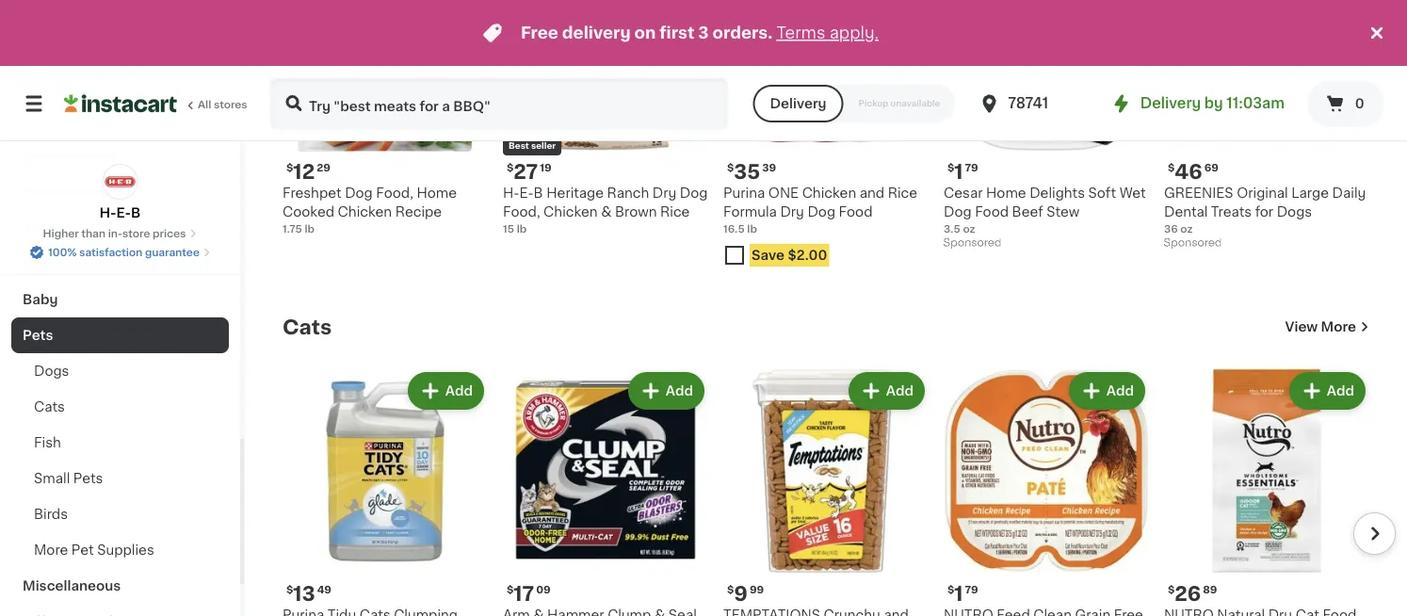 Task type: locate. For each thing, give the bounding box(es) containing it.
home up beef
[[987, 187, 1027, 200]]

1 vertical spatial 1
[[955, 584, 964, 604]]

0 vertical spatial e-
[[520, 187, 534, 200]]

b up 'store'
[[131, 206, 141, 220]]

0 vertical spatial 1
[[955, 162, 964, 181]]

supplies up the 'h-e-b'
[[79, 186, 138, 199]]

1 horizontal spatial b
[[534, 187, 543, 200]]

39
[[763, 163, 777, 173]]

0 horizontal spatial e-
[[116, 206, 131, 220]]

food, up recipe
[[376, 187, 414, 200]]

1 vertical spatial pets
[[73, 472, 103, 485]]

pets down baby
[[23, 329, 53, 342]]

one
[[769, 187, 799, 200]]

first
[[660, 25, 695, 41]]

dog up 3.5
[[944, 205, 972, 219]]

care
[[85, 150, 118, 163]]

stores
[[214, 99, 248, 110]]

1 add from the left
[[446, 384, 473, 398]]

recipe
[[395, 205, 442, 219]]

1 food from the left
[[839, 205, 873, 219]]

best seller
[[509, 142, 556, 150]]

0 vertical spatial dry
[[653, 187, 677, 200]]

free
[[521, 25, 559, 41]]

1 horizontal spatial cats
[[283, 317, 332, 337]]

guarantee
[[145, 247, 200, 258]]

& left gift
[[63, 257, 74, 270]]

0 vertical spatial cats link
[[283, 316, 332, 338]]

2 1 from the top
[[955, 584, 964, 604]]

2 food from the left
[[976, 205, 1009, 219]]

freshpet
[[283, 187, 342, 200]]

lb inside purina one chicken and rice formula dry dog food 16.5 lb
[[748, 224, 758, 234]]

b down $ 27 19
[[534, 187, 543, 200]]

79
[[966, 163, 979, 173], [966, 585, 979, 595]]

sponsored badge image down 3.5
[[944, 238, 1001, 249]]

lb right 15
[[517, 224, 527, 234]]

dog left purina
[[680, 187, 708, 200]]

1 horizontal spatial sponsored badge image
[[1165, 238, 1222, 249]]

1 horizontal spatial cats link
[[283, 316, 332, 338]]

5 add from the left
[[1328, 384, 1355, 398]]

1 horizontal spatial oz
[[1181, 224, 1194, 234]]

e- inside h-e-b heritage ranch dry dog food, chicken & brown rice 15 lb
[[520, 187, 534, 200]]

delivery
[[1141, 97, 1202, 110], [770, 97, 827, 110]]

sponsored badge image
[[944, 238, 1001, 249], [1165, 238, 1222, 249]]

1 horizontal spatial lb
[[517, 224, 527, 234]]

1 oz from the left
[[964, 224, 976, 234]]

1 vertical spatial dry
[[781, 205, 805, 219]]

h- up higher than in-store prices
[[100, 206, 116, 220]]

pets right small
[[73, 472, 103, 485]]

food down "cesar"
[[976, 205, 1009, 219]]

$
[[286, 163, 293, 173], [507, 163, 514, 173], [728, 163, 734, 173], [948, 163, 955, 173], [1169, 163, 1175, 173], [286, 585, 293, 595], [507, 585, 514, 595], [728, 585, 734, 595], [948, 585, 955, 595], [1169, 585, 1175, 595]]

0 vertical spatial 79
[[966, 163, 979, 173]]

chicken down the heritage
[[544, 205, 598, 219]]

2 horizontal spatial lb
[[748, 224, 758, 234]]

0 horizontal spatial &
[[63, 257, 74, 270]]

0 horizontal spatial dogs
[[34, 365, 69, 378]]

all stores
[[198, 99, 248, 110]]

treats
[[1212, 205, 1253, 219]]

food down and
[[839, 205, 873, 219]]

view
[[1286, 320, 1319, 334]]

instacart logo image
[[64, 92, 177, 115]]

service type group
[[753, 85, 956, 123]]

1 lb from the left
[[305, 224, 315, 234]]

miscellaneous link
[[11, 568, 229, 604]]

heritage
[[547, 187, 604, 200]]

e-
[[520, 187, 534, 200], [116, 206, 131, 220]]

2 vertical spatial supplies
[[97, 544, 154, 557]]

supplies down 'store'
[[106, 257, 165, 270]]

2 add button from the left
[[630, 374, 703, 408]]

add button for 26
[[1292, 374, 1365, 408]]

dog inside freshpet dog food, home cooked chicken recipe 1.75 lb
[[345, 187, 373, 200]]

0 horizontal spatial food,
[[376, 187, 414, 200]]

birds link
[[11, 497, 229, 532]]

cats link
[[283, 316, 332, 338], [11, 389, 229, 425]]

home up recipe
[[417, 187, 457, 200]]

rice right and
[[888, 187, 918, 200]]

oz right 3.5
[[964, 224, 976, 234]]

h- inside 'link'
[[100, 206, 116, 220]]

1 horizontal spatial chicken
[[544, 205, 598, 219]]

1 horizontal spatial h-
[[503, 187, 520, 200]]

0 horizontal spatial b
[[131, 206, 141, 220]]

more right "view"
[[1322, 320, 1357, 334]]

1 for 35
[[955, 162, 964, 181]]

2 sponsored badge image from the left
[[1165, 238, 1222, 249]]

1 1 from the top
[[955, 162, 964, 181]]

1 vertical spatial rice
[[661, 205, 690, 219]]

higher than in-store prices link
[[43, 226, 197, 241]]

delivery by 11:03am link
[[1111, 92, 1285, 115]]

0 horizontal spatial chicken
[[338, 205, 392, 219]]

rice
[[888, 187, 918, 200], [661, 205, 690, 219]]

delivery for delivery
[[770, 97, 827, 110]]

0 horizontal spatial home
[[417, 187, 457, 200]]

e- inside 'link'
[[116, 206, 131, 220]]

chicken inside purina one chicken and rice formula dry dog food 16.5 lb
[[803, 187, 857, 200]]

0 horizontal spatial h-
[[100, 206, 116, 220]]

food,
[[376, 187, 414, 200], [503, 205, 540, 219]]

1 horizontal spatial food
[[976, 205, 1009, 219]]

e- up higher than in-store prices link
[[116, 206, 131, 220]]

supplies down birds link
[[97, 544, 154, 557]]

stew
[[1047, 205, 1080, 219]]

& down ranch
[[601, 205, 612, 219]]

dog inside cesar home delights soft wet dog food beef stew 3.5 oz
[[944, 205, 972, 219]]

1 $ 1 79 from the top
[[948, 162, 979, 181]]

product group containing 26
[[1165, 368, 1370, 616]]

1 vertical spatial b
[[131, 206, 141, 220]]

0 vertical spatial item carousel region
[[283, 0, 1397, 286]]

49
[[317, 585, 332, 595]]

floral link
[[11, 210, 229, 246]]

dry up brown
[[653, 187, 677, 200]]

0 horizontal spatial sponsored badge image
[[944, 238, 1001, 249]]

food
[[839, 205, 873, 219], [976, 205, 1009, 219]]

h- down 27
[[503, 187, 520, 200]]

1 home from the left
[[417, 187, 457, 200]]

0 horizontal spatial rice
[[661, 205, 690, 219]]

dogs inside dogs link
[[34, 365, 69, 378]]

0 vertical spatial $ 1 79
[[948, 162, 979, 181]]

add for 26
[[1328, 384, 1355, 398]]

0 vertical spatial food,
[[376, 187, 414, 200]]

product group containing 17
[[503, 368, 709, 616]]

17
[[514, 584, 534, 604]]

cats
[[283, 317, 332, 337], [34, 401, 65, 414]]

1 horizontal spatial dogs
[[1278, 205, 1313, 219]]

lb down cooked
[[305, 224, 315, 234]]

78741
[[1009, 97, 1049, 110]]

2 oz from the left
[[1181, 224, 1194, 234]]

1 vertical spatial $ 1 79
[[948, 584, 979, 604]]

3 add button from the left
[[851, 374, 924, 408]]

1 vertical spatial more
[[34, 544, 68, 557]]

apply.
[[830, 25, 879, 41]]

wet
[[1120, 187, 1147, 200]]

2 item carousel region from the top
[[283, 361, 1397, 616]]

b inside h-e-b heritage ranch dry dog food, chicken & brown rice 15 lb
[[534, 187, 543, 200]]

add for 1
[[1107, 384, 1135, 398]]

2 $ 1 79 from the top
[[948, 584, 979, 604]]

1 horizontal spatial rice
[[888, 187, 918, 200]]

2 horizontal spatial chicken
[[803, 187, 857, 200]]

personal
[[23, 150, 82, 163]]

2 79 from the top
[[966, 585, 979, 595]]

dry inside h-e-b heritage ranch dry dog food, chicken & brown rice 15 lb
[[653, 187, 677, 200]]

None search field
[[270, 77, 729, 130]]

rice right brown
[[661, 205, 690, 219]]

$ 27 19
[[507, 162, 552, 181]]

Search field
[[271, 79, 727, 128]]

oz inside greenies original large daily dental treats for dogs 36 oz
[[1181, 224, 1194, 234]]

0 horizontal spatial oz
[[964, 224, 976, 234]]

oz right "36"
[[1181, 224, 1194, 234]]

2 home from the left
[[987, 187, 1027, 200]]

$2.00
[[788, 249, 828, 262]]

0 horizontal spatial delivery
[[770, 97, 827, 110]]

1 vertical spatial &
[[63, 257, 74, 270]]

dogs down large at the top right of page
[[1278, 205, 1313, 219]]

1 vertical spatial h-
[[100, 206, 116, 220]]

personal care link
[[11, 139, 229, 174]]

5 add button from the left
[[1292, 374, 1365, 408]]

1 horizontal spatial dry
[[781, 205, 805, 219]]

dogs up 'fish'
[[34, 365, 69, 378]]

b for h-e-b
[[131, 206, 141, 220]]

1 horizontal spatial food,
[[503, 205, 540, 219]]

prices
[[153, 229, 186, 239]]

1 horizontal spatial more
[[1322, 320, 1357, 334]]

1 horizontal spatial delivery
[[1141, 97, 1202, 110]]

79 for 46
[[966, 163, 979, 173]]

b inside h-e-b 'link'
[[131, 206, 141, 220]]

original
[[1238, 187, 1289, 200]]

0 horizontal spatial pets
[[23, 329, 53, 342]]

$ 12 29
[[286, 162, 331, 181]]

2 add from the left
[[666, 384, 694, 398]]

sponsored badge image down "36"
[[1165, 238, 1222, 249]]

kitchen supplies
[[23, 186, 138, 199]]

dog
[[345, 187, 373, 200], [680, 187, 708, 200], [808, 205, 836, 219], [944, 205, 972, 219]]

item carousel region
[[283, 0, 1397, 286], [283, 361, 1397, 616]]

1 vertical spatial e-
[[116, 206, 131, 220]]

1 79 from the top
[[966, 163, 979, 173]]

chicken left recipe
[[338, 205, 392, 219]]

1 vertical spatial cats link
[[11, 389, 229, 425]]

15
[[503, 224, 515, 234]]

delivery by 11:03am
[[1141, 97, 1285, 110]]

0 vertical spatial &
[[601, 205, 612, 219]]

on
[[635, 25, 656, 41]]

1 add button from the left
[[410, 374, 482, 408]]

e- for h-e-b heritage ranch dry dog food, chicken & brown rice 15 lb
[[520, 187, 534, 200]]

3 lb from the left
[[748, 224, 758, 234]]

1 item carousel region from the top
[[283, 0, 1397, 286]]

0 vertical spatial supplies
[[79, 186, 138, 199]]

lb down formula
[[748, 224, 758, 234]]

formula
[[724, 205, 777, 219]]

dog right freshpet
[[345, 187, 373, 200]]

1 horizontal spatial home
[[987, 187, 1027, 200]]

delivery inside button
[[770, 97, 827, 110]]

e- down 27
[[520, 187, 534, 200]]

e- for h-e-b
[[116, 206, 131, 220]]

46
[[1175, 162, 1203, 181]]

4 add button from the left
[[1071, 374, 1144, 408]]

$ inside "$ 13 49"
[[286, 585, 293, 595]]

0 horizontal spatial cats
[[34, 401, 65, 414]]

add button for 17
[[630, 374, 703, 408]]

freshpet dog food, home cooked chicken recipe 1.75 lb
[[283, 187, 457, 234]]

product group
[[724, 0, 929, 274], [944, 0, 1150, 253], [1165, 0, 1370, 253], [283, 368, 488, 616], [503, 368, 709, 616], [724, 368, 929, 616], [944, 368, 1150, 616], [1165, 368, 1370, 616]]

dry inside purina one chicken and rice formula dry dog food 16.5 lb
[[781, 205, 805, 219]]

seller
[[531, 142, 556, 150]]

$ inside $ 9 99
[[728, 585, 734, 595]]

fish link
[[11, 425, 229, 461]]

1.75
[[283, 224, 302, 234]]

2 lb from the left
[[517, 224, 527, 234]]

0 vertical spatial b
[[534, 187, 543, 200]]

1 sponsored badge image from the left
[[944, 238, 1001, 249]]

oz
[[964, 224, 976, 234], [1181, 224, 1194, 234]]

0 vertical spatial dogs
[[1278, 205, 1313, 219]]

$ 1 79
[[948, 162, 979, 181], [948, 584, 979, 604]]

delivery left by
[[1141, 97, 1202, 110]]

h-e-b logo image
[[102, 164, 138, 200]]

dog inside purina one chicken and rice formula dry dog food 16.5 lb
[[808, 205, 836, 219]]

1 vertical spatial dogs
[[34, 365, 69, 378]]

brown
[[615, 205, 657, 219]]

0 vertical spatial rice
[[888, 187, 918, 200]]

chicken left and
[[803, 187, 857, 200]]

0 vertical spatial h-
[[503, 187, 520, 200]]

1 vertical spatial 79
[[966, 585, 979, 595]]

0 horizontal spatial dry
[[653, 187, 677, 200]]

0 horizontal spatial lb
[[305, 224, 315, 234]]

chicken inside h-e-b heritage ranch dry dog food, chicken & brown rice 15 lb
[[544, 205, 598, 219]]

chicken
[[803, 187, 857, 200], [338, 205, 392, 219], [544, 205, 598, 219]]

dry down one at the top right of the page
[[781, 205, 805, 219]]

dog up the "save $2.00" button
[[808, 205, 836, 219]]

0 horizontal spatial food
[[839, 205, 873, 219]]

h-
[[503, 187, 520, 200], [100, 206, 116, 220]]

$ 46 69
[[1169, 162, 1219, 181]]

1 horizontal spatial e-
[[520, 187, 534, 200]]

3 add from the left
[[887, 384, 914, 398]]

4 add from the left
[[1107, 384, 1135, 398]]

miscellaneous
[[23, 580, 121, 593]]

1 vertical spatial item carousel region
[[283, 361, 1397, 616]]

35
[[734, 162, 761, 181]]

99
[[750, 585, 765, 595]]

baby link
[[11, 282, 229, 318]]

dry
[[653, 187, 677, 200], [781, 205, 805, 219]]

party & gift supplies link
[[11, 246, 229, 282]]

sponsored badge image for 46
[[1165, 238, 1222, 249]]

$ inside $ 46 69
[[1169, 163, 1175, 173]]

add for 9
[[887, 384, 914, 398]]

1 horizontal spatial &
[[601, 205, 612, 219]]

more left pet
[[34, 544, 68, 557]]

b
[[534, 187, 543, 200], [131, 206, 141, 220]]

9
[[734, 584, 748, 604]]

small pets link
[[11, 461, 229, 497]]

36
[[1165, 224, 1179, 234]]

add
[[446, 384, 473, 398], [666, 384, 694, 398], [887, 384, 914, 398], [1107, 384, 1135, 398], [1328, 384, 1355, 398]]

food, up 15
[[503, 205, 540, 219]]

delivery up 39
[[770, 97, 827, 110]]

h- inside h-e-b heritage ranch dry dog food, chicken & brown rice 15 lb
[[503, 187, 520, 200]]

1 vertical spatial food,
[[503, 205, 540, 219]]



Task type: describe. For each thing, give the bounding box(es) containing it.
limited time offer region
[[0, 0, 1366, 66]]

purina one chicken and rice formula dry dog food 16.5 lb
[[724, 187, 918, 234]]

12
[[293, 162, 315, 181]]

0 button
[[1308, 81, 1385, 126]]

add button for 13
[[410, 374, 482, 408]]

oz inside cesar home delights soft wet dog food beef stew 3.5 oz
[[964, 224, 976, 234]]

$ 9 99
[[728, 584, 765, 604]]

100% satisfaction guarantee button
[[29, 241, 211, 260]]

$ inside $ 35 39
[[728, 163, 734, 173]]

0 vertical spatial more
[[1322, 320, 1357, 334]]

higher than in-store prices
[[43, 229, 186, 239]]

1 for 9
[[955, 584, 964, 604]]

89
[[1204, 585, 1218, 595]]

fish
[[34, 436, 61, 450]]

in-
[[108, 229, 122, 239]]

food, inside h-e-b heritage ranch dry dog food, chicken & brown rice 15 lb
[[503, 205, 540, 219]]

$ inside $ 17 09
[[507, 585, 514, 595]]

78741 button
[[978, 77, 1092, 130]]

& inside h-e-b heritage ranch dry dog food, chicken & brown rice 15 lb
[[601, 205, 612, 219]]

item carousel region containing 13
[[283, 361, 1397, 616]]

item carousel region containing 12
[[283, 0, 1397, 286]]

0 horizontal spatial cats link
[[11, 389, 229, 425]]

$ 35 39
[[728, 162, 777, 181]]

26
[[1175, 584, 1202, 604]]

delivery button
[[753, 85, 844, 123]]

food inside purina one chicken and rice formula dry dog food 16.5 lb
[[839, 205, 873, 219]]

sponsored badge image for 1
[[944, 238, 1001, 249]]

$ 13 49
[[286, 584, 332, 604]]

09
[[536, 585, 551, 595]]

b for h-e-b heritage ranch dry dog food, chicken & brown rice 15 lb
[[534, 187, 543, 200]]

view more link
[[1286, 318, 1370, 336]]

large
[[1292, 187, 1330, 200]]

100% satisfaction guarantee
[[48, 247, 200, 258]]

13
[[293, 584, 315, 604]]

food inside cesar home delights soft wet dog food beef stew 3.5 oz
[[976, 205, 1009, 219]]

11:03am
[[1227, 97, 1285, 110]]

h- for h-e-b
[[100, 206, 116, 220]]

terms
[[777, 25, 826, 41]]

0
[[1356, 97, 1365, 110]]

h- for h-e-b heritage ranch dry dog food, chicken & brown rice 15 lb
[[503, 187, 520, 200]]

69
[[1205, 163, 1219, 173]]

add button for 1
[[1071, 374, 1144, 408]]

$ 1 79 for 35
[[948, 162, 979, 181]]

$ 26 89
[[1169, 584, 1218, 604]]

beef
[[1013, 205, 1044, 219]]

party & gift supplies
[[23, 257, 165, 270]]

79 for 26
[[966, 585, 979, 595]]

save $2.00
[[752, 249, 828, 262]]

small
[[34, 472, 70, 485]]

gift
[[77, 257, 103, 270]]

orders.
[[713, 25, 773, 41]]

add button for 9
[[851, 374, 924, 408]]

h-e-b link
[[100, 164, 141, 222]]

pets link
[[11, 318, 229, 353]]

lb inside freshpet dog food, home cooked chicken recipe 1.75 lb
[[305, 224, 315, 234]]

h-e-b
[[100, 206, 141, 220]]

small pets
[[34, 472, 103, 485]]

than
[[81, 229, 106, 239]]

$ 1 79 for 9
[[948, 584, 979, 604]]

food, inside freshpet dog food, home cooked chicken recipe 1.75 lb
[[376, 187, 414, 200]]

view more
[[1286, 320, 1357, 334]]

greenies original large daily dental treats for dogs 36 oz
[[1165, 187, 1367, 234]]

daily
[[1333, 187, 1367, 200]]

rice inside h-e-b heritage ranch dry dog food, chicken & brown rice 15 lb
[[661, 205, 690, 219]]

home inside cesar home delights soft wet dog food beef stew 3.5 oz
[[987, 187, 1027, 200]]

16.5
[[724, 224, 745, 234]]

store
[[122, 229, 150, 239]]

cesar
[[944, 187, 983, 200]]

kitchen
[[23, 186, 75, 199]]

1 vertical spatial cats
[[34, 401, 65, 414]]

rice inside purina one chicken and rice formula dry dog food 16.5 lb
[[888, 187, 918, 200]]

party
[[23, 257, 59, 270]]

1 horizontal spatial pets
[[73, 472, 103, 485]]

delivery for delivery by 11:03am
[[1141, 97, 1202, 110]]

and
[[860, 187, 885, 200]]

terms apply. link
[[777, 25, 879, 41]]

1 vertical spatial supplies
[[106, 257, 165, 270]]

$ inside $ 27 19
[[507, 163, 514, 173]]

save $2.00 button
[[724, 240, 929, 274]]

all stores link
[[64, 77, 249, 130]]

ranch
[[607, 187, 650, 200]]

3.5
[[944, 224, 961, 234]]

home inside freshpet dog food, home cooked chicken recipe 1.75 lb
[[417, 187, 457, 200]]

pet
[[71, 544, 94, 557]]

100%
[[48, 247, 77, 258]]

27
[[514, 162, 538, 181]]

floral
[[23, 221, 60, 235]]

0 vertical spatial pets
[[23, 329, 53, 342]]

best
[[509, 142, 529, 150]]

$ 17 09
[[507, 584, 551, 604]]

product group containing 35
[[724, 0, 929, 274]]

3
[[699, 25, 709, 41]]

0 horizontal spatial more
[[34, 544, 68, 557]]

dog inside h-e-b heritage ranch dry dog food, chicken & brown rice 15 lb
[[680, 187, 708, 200]]

product group containing 13
[[283, 368, 488, 616]]

chicken inside freshpet dog food, home cooked chicken recipe 1.75 lb
[[338, 205, 392, 219]]

dogs inside greenies original large daily dental treats for dogs 36 oz
[[1278, 205, 1313, 219]]

soft
[[1089, 187, 1117, 200]]

all
[[198, 99, 211, 110]]

purina
[[724, 187, 765, 200]]

$ inside the $ 26 89
[[1169, 585, 1175, 595]]

free delivery on first 3 orders. terms apply.
[[521, 25, 879, 41]]

0 vertical spatial cats
[[283, 317, 332, 337]]

$ inside $ 12 29
[[286, 163, 293, 173]]

personal care
[[23, 150, 118, 163]]

save
[[752, 249, 785, 262]]

kitchen supplies link
[[11, 174, 229, 210]]

add for 17
[[666, 384, 694, 398]]

cesar home delights soft wet dog food beef stew 3.5 oz
[[944, 187, 1147, 234]]

lb inside h-e-b heritage ranch dry dog food, chicken & brown rice 15 lb
[[517, 224, 527, 234]]

29
[[317, 163, 331, 173]]

dogs link
[[11, 353, 229, 389]]

19
[[540, 163, 552, 173]]

product group containing 46
[[1165, 0, 1370, 253]]

delivery
[[562, 25, 631, 41]]

by
[[1205, 97, 1224, 110]]

product group containing 9
[[724, 368, 929, 616]]

add for 13
[[446, 384, 473, 398]]



Task type: vqa. For each thing, say whether or not it's contained in the screenshot.
rightmost alcohol
no



